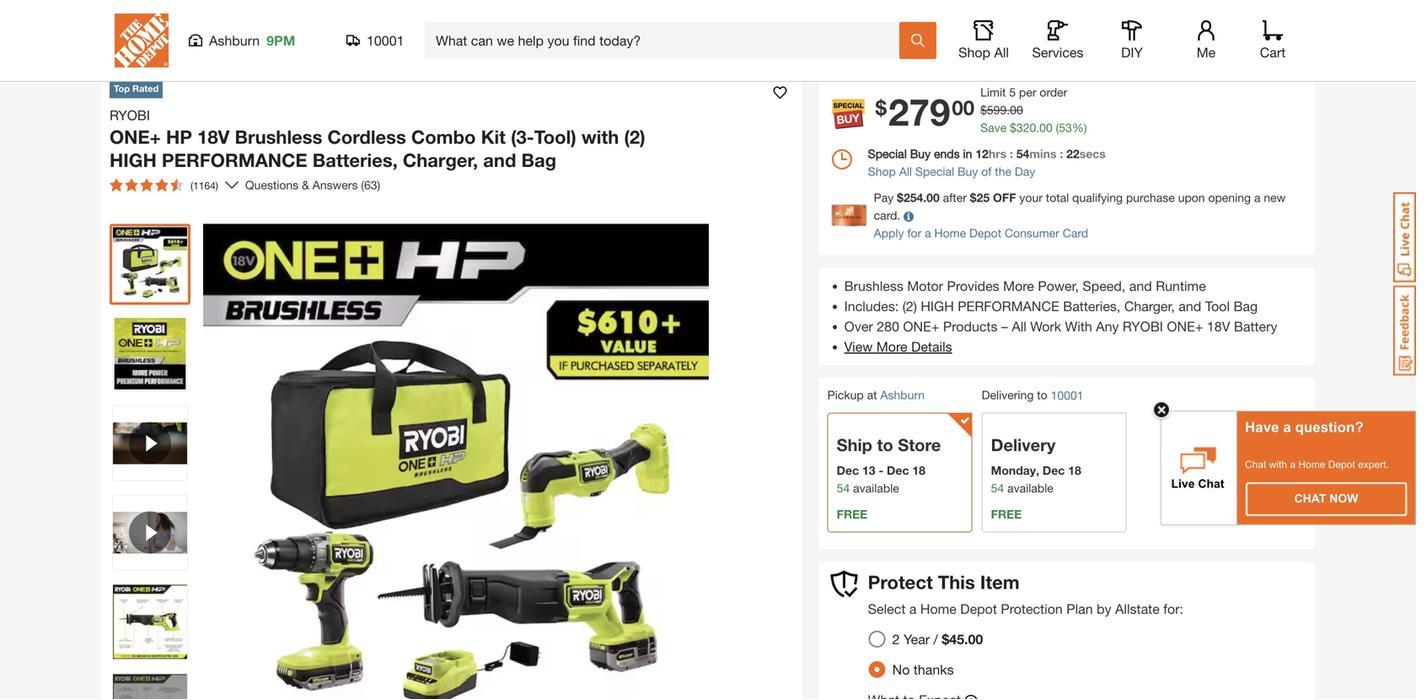 Task type: vqa. For each thing, say whether or not it's contained in the screenshot.
99 in the $ 137 99
no



Task type: locate. For each thing, give the bounding box(es) containing it.
tool down runtime
[[1206, 298, 1230, 314]]

$
[[876, 95, 887, 119], [981, 103, 987, 117], [1010, 121, 1017, 134], [897, 191, 904, 204], [970, 191, 977, 204]]

0 horizontal spatial one+
[[110, 126, 161, 148]]

10001 button
[[347, 32, 405, 49]]

0 vertical spatial depot
[[970, 226, 1002, 240]]

charger,
[[403, 149, 478, 171], [1125, 298, 1175, 314]]

depot for consumer
[[970, 226, 1002, 240]]

5
[[1010, 85, 1016, 99]]

brushless up includes:
[[845, 278, 904, 294]]

1 18 from the left
[[913, 463, 926, 477]]

ends
[[934, 147, 960, 161]]

0 horizontal spatial with
[[582, 126, 619, 148]]

0 vertical spatial all
[[995, 44, 1009, 60]]

high inside ryobi one+ hp 18v brushless cordless combo kit (3-tool) with (2) high performance batteries, charger, and bag
[[110, 149, 157, 171]]

1 power from the left
[[212, 41, 251, 57]]

with
[[582, 126, 619, 148], [1270, 459, 1288, 470]]

0 horizontal spatial tool
[[346, 41, 370, 57]]

$ 279 00
[[876, 89, 975, 134]]

year
[[904, 631, 930, 647]]

2 horizontal spatial dec
[[1043, 463, 1065, 477]]

2 horizontal spatial 54
[[1017, 147, 1030, 161]]

apply now image
[[832, 204, 874, 227]]

$ down limit
[[981, 103, 987, 117]]

1 horizontal spatial ryobi
[[1123, 318, 1164, 334]]

54 down monday,
[[991, 481, 1005, 495]]

more left power,
[[1004, 278, 1035, 294]]

0 horizontal spatial tools
[[163, 41, 195, 57]]

10001 left kits
[[367, 32, 404, 48]]

item
[[981, 571, 1020, 593]]

1 horizontal spatial (2)
[[903, 298, 917, 314]]

no
[[893, 661, 910, 677]]

0 horizontal spatial more
[[877, 339, 908, 355]]

special down ends
[[916, 164, 955, 178]]

ryobi power tool combo kits pblck303k a0.3 image
[[113, 674, 187, 699]]

0 vertical spatial high
[[110, 149, 157, 171]]

home
[[110, 41, 146, 57], [935, 226, 966, 240], [1299, 459, 1326, 470], [921, 601, 957, 617]]

10001 inside button
[[367, 32, 404, 48]]

tool left kits
[[346, 41, 370, 57]]

1 horizontal spatial brushless
[[845, 278, 904, 294]]

1 horizontal spatial available
[[1008, 481, 1054, 495]]

shop up limit
[[959, 44, 991, 60]]

pay
[[874, 191, 894, 204]]

buy down in
[[958, 164, 978, 178]]

1 horizontal spatial performance
[[958, 298, 1060, 314]]

ashburn 9pm
[[209, 32, 295, 48]]

10001 link
[[1051, 387, 1084, 404]]

have a question?
[[1245, 419, 1364, 435]]

batteries,
[[313, 149, 398, 171], [1064, 298, 1121, 314]]

a right for
[[925, 226, 931, 240]]

0 horizontal spatial performance
[[162, 149, 307, 171]]

and down runtime
[[1179, 298, 1202, 314]]

54 down "ship"
[[837, 481, 850, 495]]

1 horizontal spatial buy
[[958, 164, 978, 178]]

free for to
[[837, 507, 868, 521]]

to left 10001 link
[[1037, 388, 1048, 402]]

0 vertical spatial (2)
[[624, 126, 646, 148]]

all up 254.00
[[900, 164, 912, 178]]

1 horizontal spatial shop
[[959, 44, 991, 60]]

have
[[1245, 419, 1280, 435]]

tools link
[[163, 41, 195, 57]]

(3-
[[511, 126, 534, 148]]

18 right monday,
[[1069, 463, 1082, 477]]

. down 5
[[1007, 103, 1010, 117]]

254.00
[[904, 191, 940, 204]]

18 down the store
[[913, 463, 926, 477]]

0 horizontal spatial 18v
[[197, 126, 230, 148]]

off
[[993, 191, 1017, 204]]

1 horizontal spatial to
[[1037, 388, 1048, 402]]

1 vertical spatial all
[[900, 164, 912, 178]]

0 vertical spatial more
[[1004, 278, 1035, 294]]

a right have
[[1284, 419, 1292, 435]]

0 horizontal spatial special
[[868, 147, 907, 161]]

1 vertical spatial 10001
[[1051, 388, 1084, 402]]

high up 4.5 stars image
[[110, 149, 157, 171]]

free down 13
[[837, 507, 868, 521]]

1 horizontal spatial special
[[916, 164, 955, 178]]

shop inside special buy ends in 12 hrs : 54 mins : 22 secs shop all special buy of the day
[[868, 164, 896, 178]]

in
[[963, 147, 973, 161]]

2 free from the left
[[991, 507, 1022, 521]]

1 vertical spatial brushless
[[845, 278, 904, 294]]

home down the after
[[935, 226, 966, 240]]

opening
[[1209, 191, 1251, 204]]

0 vertical spatial brushless
[[235, 126, 322, 148]]

0 horizontal spatial charger,
[[403, 149, 478, 171]]

0 horizontal spatial 54
[[837, 481, 850, 495]]

1 vertical spatial high
[[921, 298, 954, 314]]

ryobi down top rated
[[110, 107, 150, 123]]

00 left (
[[1040, 121, 1053, 134]]

00 inside $ 279 00
[[952, 95, 975, 119]]

with right chat
[[1270, 459, 1288, 470]]

limit
[[981, 85, 1006, 99]]

depot down 25
[[970, 226, 1002, 240]]

apply for a home depot consumer card link
[[874, 226, 1089, 240]]

54 up day
[[1017, 147, 1030, 161]]

to inside delivering to 10001
[[1037, 388, 1048, 402]]

2 : from the left
[[1060, 147, 1064, 161]]

# right diy
[[1147, 40, 1152, 52]]

10001 inside delivering to 10001
[[1051, 388, 1084, 402]]

/
[[153, 43, 157, 56], [202, 43, 205, 56], [293, 43, 297, 56], [934, 631, 938, 647]]

all
[[995, 44, 1009, 60], [900, 164, 912, 178], [1012, 318, 1027, 334]]

1 vertical spatial batteries,
[[1064, 298, 1121, 314]]

0 vertical spatial performance
[[162, 149, 307, 171]]

bag up battery
[[1234, 298, 1258, 314]]

0 horizontal spatial 18
[[913, 463, 926, 477]]

and down kit
[[483, 149, 516, 171]]

home up top
[[110, 41, 146, 57]]

0 horizontal spatial batteries,
[[313, 149, 398, 171]]

free
[[837, 507, 868, 521], [991, 507, 1022, 521]]

power left the 9pm
[[212, 41, 251, 57]]

0 horizontal spatial all
[[900, 164, 912, 178]]

(2) inside ryobi one+ hp 18v brushless cordless combo kit (3-tool) with (2) high performance batteries, charger, and bag
[[624, 126, 646, 148]]

: right hrs
[[1010, 147, 1013, 161]]

(2) down the "motor"
[[903, 298, 917, 314]]

no thanks
[[893, 661, 954, 677]]

0 horizontal spatial 00
[[952, 95, 975, 119]]

one+ inside ryobi one+ hp 18v brushless cordless combo kit (3-tool) with (2) high performance batteries, charger, and bag
[[110, 126, 161, 148]]

home / tools / power tools / power tool combo kits
[[110, 41, 445, 57]]

0 horizontal spatial #
[[1147, 40, 1152, 52]]

# right model
[[1243, 40, 1249, 52]]

home up 2 year / $45.00
[[921, 601, 957, 617]]

one+ down ryobi link at the top left of page
[[110, 126, 161, 148]]

power,
[[1038, 278, 1079, 294]]

power
[[212, 41, 251, 57], [303, 41, 342, 57]]

(2) right tool)
[[624, 126, 646, 148]]

0 vertical spatial bag
[[522, 149, 557, 171]]

store
[[898, 435, 941, 455]]

combo left kits
[[374, 41, 419, 57]]

18 inside delivery monday, dec 18 54 available
[[1069, 463, 1082, 477]]

rated
[[132, 83, 159, 94]]

54
[[1017, 147, 1030, 161], [837, 481, 850, 495], [991, 481, 1005, 495]]

dec right monday,
[[1043, 463, 1065, 477]]

1 vertical spatial 18v
[[1207, 318, 1231, 334]]

option group containing 2 year /
[[862, 624, 997, 685]]

this
[[938, 571, 975, 593]]

one+
[[110, 126, 161, 148], [903, 318, 940, 334], [1167, 318, 1204, 334]]

3 dec from the left
[[1043, 463, 1065, 477]]

2 power from the left
[[303, 41, 342, 57]]

1 vertical spatial ashburn
[[881, 388, 925, 402]]

option group
[[862, 624, 997, 685]]

1 horizontal spatial ashburn
[[881, 388, 925, 402]]

What can we help you find today? search field
[[436, 23, 899, 58]]

free down monday,
[[991, 507, 1022, 521]]

: left 22
[[1060, 147, 1064, 161]]

1 vertical spatial bag
[[1234, 298, 1258, 314]]

brushless inside ryobi one+ hp 18v brushless cordless combo kit (3-tool) with (2) high performance batteries, charger, and bag
[[235, 126, 322, 148]]

delivery monday, dec 18 54 available
[[991, 435, 1082, 495]]

(
[[1056, 121, 1059, 134]]

performance
[[162, 149, 307, 171], [958, 298, 1060, 314]]

batteries, down speed,
[[1064, 298, 1121, 314]]

1 horizontal spatial .
[[1037, 121, 1040, 134]]

info image
[[904, 212, 914, 222]]

special buy ends in 12 hrs : 54 mins : 22 secs shop all special buy of the day
[[868, 147, 1106, 178]]

performance inside ryobi one+ hp 18v brushless cordless combo kit (3-tool) with (2) high performance batteries, charger, and bag
[[162, 149, 307, 171]]

available down monday,
[[1008, 481, 1054, 495]]

1 horizontal spatial more
[[1004, 278, 1035, 294]]

more down 280
[[877, 339, 908, 355]]

available inside the "ship to store dec 13 - dec 18 54 available"
[[853, 481, 900, 495]]

18v right hp
[[197, 126, 230, 148]]

00
[[952, 95, 975, 119], [1010, 103, 1023, 117], [1040, 121, 1053, 134]]

0 horizontal spatial .
[[1007, 103, 1010, 117]]

1 # from the left
[[1147, 40, 1152, 52]]

00 left limit
[[952, 95, 975, 119]]

1 horizontal spatial power
[[303, 41, 342, 57]]

25
[[977, 191, 990, 204]]

high inside brushless motor provides more power, speed, and runtime includes: (2) high performance batteries, charger, and tool bag over 280 one+ products – all work with any ryobi one+ 18v battery view more details
[[921, 298, 954, 314]]

shop all special buy of the day link
[[832, 163, 1303, 180]]

shop up pay
[[868, 164, 896, 178]]

1 vertical spatial tool
[[1206, 298, 1230, 314]]

1 horizontal spatial #
[[1243, 40, 1249, 52]]

and right speed,
[[1130, 278, 1153, 294]]

power right the 9pm
[[303, 41, 342, 57]]

&
[[302, 178, 309, 192]]

services
[[1033, 44, 1084, 60]]

model
[[1212, 40, 1241, 52]]

0 horizontal spatial shop
[[868, 164, 896, 178]]

all right the –
[[1012, 318, 1027, 334]]

2
[[893, 631, 900, 647]]

(2)
[[624, 126, 646, 148], [903, 298, 917, 314]]

allstate
[[1116, 601, 1160, 617]]

available down -
[[853, 481, 900, 495]]

$ right the after
[[970, 191, 977, 204]]

1 horizontal spatial 10001
[[1051, 388, 1084, 402]]

buy
[[910, 147, 931, 161], [958, 164, 978, 178]]

1 vertical spatial special
[[916, 164, 955, 178]]

2 vertical spatial depot
[[961, 601, 997, 617]]

2 horizontal spatial all
[[1012, 318, 1027, 334]]

ashburn right "at"
[[881, 388, 925, 402]]

ashburn
[[209, 32, 260, 48], [881, 388, 925, 402]]

a left new
[[1255, 191, 1261, 204]]

depot down item
[[961, 601, 997, 617]]

1 vertical spatial shop
[[868, 164, 896, 178]]

with right tool)
[[582, 126, 619, 148]]

dec right -
[[887, 463, 909, 477]]

power tools link
[[212, 41, 286, 57]]

1 horizontal spatial dec
[[887, 463, 909, 477]]

0 vertical spatial 10001
[[367, 32, 404, 48]]

expert.
[[1359, 459, 1389, 470]]

1 horizontal spatial free
[[991, 507, 1022, 521]]

1 horizontal spatial 18
[[1069, 463, 1082, 477]]

bag down (3-
[[522, 149, 557, 171]]

to inside the "ship to store dec 13 - dec 18 54 available"
[[877, 435, 894, 455]]

1 horizontal spatial 18v
[[1207, 318, 1231, 334]]

to for 10001
[[1037, 388, 1048, 402]]

0 vertical spatial .
[[1007, 103, 1010, 117]]

performance up (1164)
[[162, 149, 307, 171]]

pickup
[[828, 388, 864, 402]]

dec left 13
[[837, 463, 859, 477]]

available
[[853, 481, 900, 495], [1008, 481, 1054, 495]]

day
[[1015, 164, 1036, 178]]

with
[[1065, 318, 1093, 334]]

$45.00
[[942, 631, 983, 647]]

combo left kit
[[411, 126, 476, 148]]

provides
[[947, 278, 1000, 294]]

0 vertical spatial ryobi
[[110, 107, 150, 123]]

0 vertical spatial with
[[582, 126, 619, 148]]

13
[[863, 463, 876, 477]]

depot left expert. on the right
[[1329, 459, 1356, 470]]

0 vertical spatial to
[[1037, 388, 1048, 402]]

performance up the –
[[958, 298, 1060, 314]]

1 horizontal spatial tools
[[254, 41, 286, 57]]

18v left battery
[[1207, 318, 1231, 334]]

depot for expert.
[[1329, 459, 1356, 470]]

0 horizontal spatial available
[[853, 481, 900, 495]]

card.
[[874, 208, 901, 222]]

a right select
[[910, 601, 917, 617]]

ryobi right "any"
[[1123, 318, 1164, 334]]

0 vertical spatial batteries,
[[313, 149, 398, 171]]

tool inside brushless motor provides more power, speed, and runtime includes: (2) high performance batteries, charger, and tool bag over 280 one+ products – all work with any ryobi one+ 18v battery view more details
[[1206, 298, 1230, 314]]

high down the "motor"
[[921, 298, 954, 314]]

0 horizontal spatial free
[[837, 507, 868, 521]]

10001 right the delivering
[[1051, 388, 1084, 402]]

all up limit
[[995, 44, 1009, 60]]

1 available from the left
[[853, 481, 900, 495]]

18v
[[197, 126, 230, 148], [1207, 318, 1231, 334]]

0 vertical spatial 18v
[[197, 126, 230, 148]]

1 vertical spatial with
[[1270, 459, 1288, 470]]

0 horizontal spatial to
[[877, 435, 894, 455]]

. left (
[[1037, 121, 1040, 134]]

charger, down cordless
[[403, 149, 478, 171]]

1 vertical spatial combo
[[411, 126, 476, 148]]

buy left ends
[[910, 147, 931, 161]]

brushless up questions
[[235, 126, 322, 148]]

1 horizontal spatial bag
[[1234, 298, 1258, 314]]

protect this item select a home depot protection plan by allstate for:
[[868, 571, 1184, 617]]

any
[[1096, 318, 1119, 334]]

ashburn left the 9pm
[[209, 32, 260, 48]]

1 dec from the left
[[837, 463, 859, 477]]

free for monday,
[[991, 507, 1022, 521]]

hrs
[[989, 147, 1007, 161]]

0 horizontal spatial dec
[[837, 463, 859, 477]]

2 18 from the left
[[1069, 463, 1082, 477]]

0 vertical spatial shop
[[959, 44, 991, 60]]

ryobi power tool combo kits pblck303k e1.1 image
[[113, 317, 187, 391]]

at
[[867, 388, 877, 402]]

0 vertical spatial and
[[483, 149, 516, 171]]

now
[[1330, 492, 1359, 505]]

battery
[[1234, 318, 1278, 334]]

1 vertical spatial depot
[[1329, 459, 1356, 470]]

$ left 279
[[876, 95, 887, 119]]

chat now link
[[1247, 483, 1407, 515]]

1 horizontal spatial 54
[[991, 481, 1005, 495]]

0 vertical spatial charger,
[[403, 149, 478, 171]]

one+ up details on the right
[[903, 318, 940, 334]]

#
[[1147, 40, 1152, 52], [1243, 40, 1249, 52]]

a inside your total qualifying purchase upon opening a new card.
[[1255, 191, 1261, 204]]

1 free from the left
[[837, 507, 868, 521]]

0 horizontal spatial ryobi
[[110, 107, 150, 123]]

batteries, down cordless
[[313, 149, 398, 171]]

2 # from the left
[[1243, 40, 1249, 52]]

shop all button
[[957, 20, 1011, 61]]

0 horizontal spatial :
[[1010, 147, 1013, 161]]

2 available from the left
[[1008, 481, 1054, 495]]

one+ down runtime
[[1167, 318, 1204, 334]]

charger, down runtime
[[1125, 298, 1175, 314]]

to up -
[[877, 435, 894, 455]]

2 horizontal spatial and
[[1179, 298, 1202, 314]]

18v inside brushless motor provides more power, speed, and runtime includes: (2) high performance batteries, charger, and tool bag over 280 one+ products – all work with any ryobi one+ 18v battery view more details
[[1207, 318, 1231, 334]]

1 vertical spatial and
[[1130, 278, 1153, 294]]

by
[[1097, 601, 1112, 617]]

00 down 5
[[1010, 103, 1023, 117]]

2 tools from the left
[[254, 41, 286, 57]]

1 horizontal spatial high
[[921, 298, 954, 314]]

:
[[1010, 147, 1013, 161], [1060, 147, 1064, 161]]

special up pay
[[868, 147, 907, 161]]

0 horizontal spatial brushless
[[235, 126, 322, 148]]

1 vertical spatial to
[[877, 435, 894, 455]]

0 horizontal spatial bag
[[522, 149, 557, 171]]

18
[[913, 463, 926, 477], [1069, 463, 1082, 477]]

1 horizontal spatial batteries,
[[1064, 298, 1121, 314]]

tool
[[346, 41, 370, 57], [1206, 298, 1230, 314]]

1 horizontal spatial all
[[995, 44, 1009, 60]]

0 horizontal spatial buy
[[910, 147, 931, 161]]

1 vertical spatial ryobi
[[1123, 318, 1164, 334]]

/ right year
[[934, 631, 938, 647]]

bag
[[522, 149, 557, 171], [1234, 298, 1258, 314]]



Task type: describe. For each thing, give the bounding box(es) containing it.
available inside delivery monday, dec 18 54 available
[[1008, 481, 1054, 495]]

batteries, inside ryobi one+ hp 18v brushless cordless combo kit (3-tool) with (2) high performance batteries, charger, and bag
[[313, 149, 398, 171]]

54 inside delivery monday, dec 18 54 available
[[991, 481, 1005, 495]]

to for store
[[877, 435, 894, 455]]

/ right the tools link
[[202, 43, 205, 56]]

after
[[943, 191, 967, 204]]

home up chat
[[1299, 459, 1326, 470]]

combo inside ryobi one+ hp 18v brushless cordless combo kit (3-tool) with (2) high performance batteries, charger, and bag
[[411, 126, 476, 148]]

chat
[[1295, 492, 1327, 505]]

ryobi inside brushless motor provides more power, speed, and runtime includes: (2) high performance batteries, charger, and tool bag over 280 one+ products – all work with any ryobi one+ 18v battery view more details
[[1123, 318, 1164, 334]]

chat
[[1245, 459, 1267, 470]]

279
[[889, 89, 951, 134]]

2 vertical spatial and
[[1179, 298, 1202, 314]]

delivering
[[982, 388, 1034, 402]]

1 horizontal spatial one+
[[903, 318, 940, 334]]

(2) inside brushless motor provides more power, speed, and runtime includes: (2) high performance batteries, charger, and tool bag over 280 one+ products – all work with any ryobi one+ 18v battery view more details
[[903, 298, 917, 314]]

brushless motor provides more power, speed, and runtime includes: (2) high performance batteries, charger, and tool bag over 280 one+ products – all work with any ryobi one+ 18v battery view more details
[[845, 278, 1278, 355]]

live chat image
[[1394, 192, 1417, 282]]

all inside brushless motor provides more power, speed, and runtime includes: (2) high performance batteries, charger, and tool bag over 280 one+ products – all work with any ryobi one+ 18v battery view more details
[[1012, 318, 1027, 334]]

1 vertical spatial buy
[[958, 164, 978, 178]]

plan
[[1067, 601, 1093, 617]]

6313557321112 image
[[113, 406, 187, 480]]

protect
[[868, 571, 933, 593]]

order
[[1040, 85, 1068, 99]]

0 vertical spatial special
[[868, 147, 907, 161]]

purchase
[[1127, 191, 1175, 204]]

apply
[[874, 226, 904, 240]]

ryobi inside ryobi one+ hp 18v brushless cordless combo kit (3-tool) with (2) high performance batteries, charger, and bag
[[110, 107, 150, 123]]

2 horizontal spatial one+
[[1167, 318, 1204, 334]]

12
[[976, 147, 989, 161]]

view more details link
[[845, 339, 953, 355]]

and inside ryobi one+ hp 18v brushless cordless combo kit (3-tool) with (2) high performance batteries, charger, and bag
[[483, 149, 516, 171]]

over
[[845, 318, 873, 334]]

ryobi power tool combo kits pblck303k 64.0 image
[[113, 227, 187, 301]]

charger, inside brushless motor provides more power, speed, and runtime includes: (2) high performance batteries, charger, and tool bag over 280 one+ products – all work with any ryobi one+ 18v battery view more details
[[1125, 298, 1175, 314]]

2 horizontal spatial 00
[[1040, 121, 1053, 134]]

your total qualifying purchase upon opening a new card.
[[874, 191, 1286, 222]]

cart
[[1260, 44, 1286, 60]]

all inside button
[[995, 44, 1009, 60]]

280
[[877, 318, 900, 334]]

all inside special buy ends in 12 hrs : 54 mins : 22 secs shop all special buy of the day
[[900, 164, 912, 178]]

a right chat
[[1290, 459, 1296, 470]]

chat with a home depot expert.
[[1245, 459, 1389, 470]]

tool)
[[534, 126, 577, 148]]

internet
[[1109, 40, 1144, 52]]

$ inside $ 279 00
[[876, 95, 887, 119]]

-
[[879, 463, 884, 477]]

shop inside button
[[959, 44, 991, 60]]

2 year / $45.00
[[893, 631, 983, 647]]

answers
[[313, 178, 358, 192]]

delivery
[[991, 435, 1056, 455]]

home inside protect this item select a home depot protection plan by allstate for:
[[921, 601, 957, 617]]

54 inside the "ship to store dec 13 - dec 18 54 available"
[[837, 481, 850, 495]]

pblck303k
[[1252, 40, 1309, 52]]

ship
[[837, 435, 873, 455]]

the home depot logo image
[[115, 13, 169, 67]]

kit
[[481, 126, 506, 148]]

monday,
[[991, 463, 1040, 477]]

1 : from the left
[[1010, 147, 1013, 161]]

0 vertical spatial buy
[[910, 147, 931, 161]]

0 horizontal spatial ashburn
[[209, 32, 260, 48]]

/ right power tools link
[[293, 43, 297, 56]]

pay $ 254.00 after $ 25 off
[[874, 191, 1017, 204]]

%)
[[1072, 121, 1087, 134]]

1 tools from the left
[[163, 41, 195, 57]]

1 horizontal spatial 00
[[1010, 103, 1023, 117]]

18v inside ryobi one+ hp 18v brushless cordless combo kit (3-tool) with (2) high performance batteries, charger, and bag
[[197, 126, 230, 148]]

599
[[987, 103, 1007, 117]]

me
[[1197, 44, 1216, 60]]

kits
[[422, 41, 445, 57]]

of
[[982, 164, 992, 178]]

products
[[943, 318, 998, 334]]

cordless
[[328, 126, 406, 148]]

performance inside brushless motor provides more power, speed, and runtime includes: (2) high performance batteries, charger, and tool bag over 280 one+ products – all work with any ryobi one+ 18v battery view more details
[[958, 298, 1060, 314]]

320
[[1017, 121, 1037, 134]]

diy button
[[1106, 20, 1159, 61]]

9pm
[[267, 32, 295, 48]]

$ right pay
[[897, 191, 904, 204]]

limit 5 per order $ 599 . 00 save $ 320 . 00 ( 53 %)
[[981, 85, 1087, 134]]

your
[[1020, 191, 1043, 204]]

ryobi power tool combo kits pblck303k 40.2 image
[[113, 585, 187, 659]]

with inside ryobi one+ hp 18v brushless cordless combo kit (3-tool) with (2) high performance batteries, charger, and bag
[[582, 126, 619, 148]]

top rated
[[114, 83, 159, 94]]

–
[[1002, 318, 1008, 334]]

2 dec from the left
[[887, 463, 909, 477]]

0 vertical spatial combo
[[374, 41, 419, 57]]

(63)
[[361, 178, 380, 192]]

select
[[868, 601, 906, 617]]

me button
[[1180, 20, 1234, 61]]

new
[[1264, 191, 1286, 204]]

charger, inside ryobi one+ hp 18v brushless cordless combo kit (3-tool) with (2) high performance batteries, charger, and bag
[[403, 149, 478, 171]]

mins
[[1030, 147, 1057, 161]]

protection
[[1001, 601, 1063, 617]]

1 vertical spatial more
[[877, 339, 908, 355]]

total
[[1046, 191, 1069, 204]]

bag inside brushless motor provides more power, speed, and runtime includes: (2) high performance batteries, charger, and tool bag over 280 one+ products – all work with any ryobi one+ 18v battery view more details
[[1234, 298, 1258, 314]]

(1164) link
[[103, 172, 239, 199]]

dec inside delivery monday, dec 18 54 available
[[1043, 463, 1065, 477]]

delivering to 10001
[[982, 388, 1084, 402]]

the
[[995, 164, 1012, 178]]

4.5 stars image
[[110, 178, 184, 192]]

details
[[912, 339, 953, 355]]

bag inside ryobi one+ hp 18v brushless cordless combo kit (3-tool) with (2) high performance batteries, charger, and bag
[[522, 149, 557, 171]]

depot inside protect this item select a home depot protection plan by allstate for:
[[961, 601, 997, 617]]

batteries, inside brushless motor provides more power, speed, and runtime includes: (2) high performance batteries, charger, and tool bag over 280 one+ products – all work with any ryobi one+ 18v battery view more details
[[1064, 298, 1121, 314]]

6319071847112 image
[[113, 495, 187, 570]]

motor
[[908, 278, 944, 294]]

1 vertical spatial .
[[1037, 121, 1040, 134]]

consumer
[[1005, 226, 1060, 240]]

/ left the tools link
[[153, 43, 157, 56]]

18 inside the "ship to store dec 13 - dec 18 54 available"
[[913, 463, 926, 477]]

apply for a home depot consumer card
[[874, 226, 1089, 240]]

a inside protect this item select a home depot protection plan by allstate for:
[[910, 601, 917, 617]]

chat now
[[1295, 492, 1359, 505]]

per
[[1020, 85, 1037, 99]]

hp
[[166, 126, 192, 148]]

internet # 314857867 model # pblck303k
[[1109, 40, 1309, 52]]

(1164)
[[191, 180, 218, 191]]

22
[[1067, 147, 1080, 161]]

services button
[[1031, 20, 1085, 61]]

$ right 'save'
[[1010, 121, 1017, 134]]

0 vertical spatial tool
[[346, 41, 370, 57]]

work
[[1031, 318, 1062, 334]]

save
[[981, 121, 1007, 134]]

speed,
[[1083, 278, 1126, 294]]

ryobi link
[[110, 105, 157, 125]]

/ inside option group
[[934, 631, 938, 647]]

feedback link image
[[1394, 285, 1417, 376]]

upon
[[1179, 191, 1206, 204]]

54 inside special buy ends in 12 hrs : 54 mins : 22 secs shop all special buy of the day
[[1017, 147, 1030, 161]]

secs
[[1080, 147, 1106, 161]]

thanks
[[914, 661, 954, 677]]

brushless inside brushless motor provides more power, speed, and runtime includes: (2) high performance batteries, charger, and tool bag over 280 one+ products – all work with any ryobi one+ 18v battery view more details
[[845, 278, 904, 294]]



